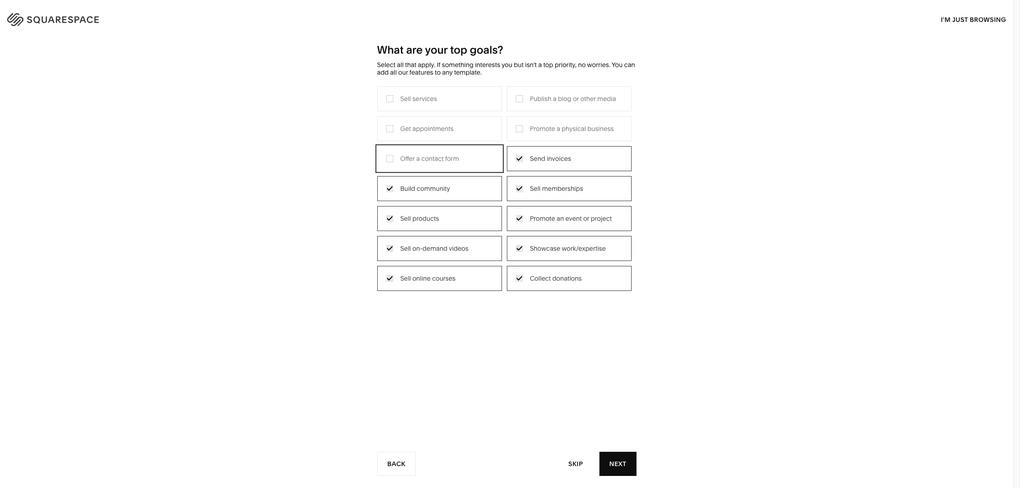 Task type: describe. For each thing, give the bounding box(es) containing it.
fitness
[[502, 151, 523, 159]]

squarespace logo link
[[18, 11, 215, 25]]

a for promote a physical business
[[557, 125, 560, 133]]

lusaka image
[[388, 306, 626, 488]]

next
[[609, 460, 626, 468]]

something
[[442, 61, 474, 69]]

get appointments
[[400, 125, 454, 133]]

goals?
[[470, 43, 503, 56]]

sell for sell memberships
[[530, 184, 541, 192]]

back button
[[377, 452, 416, 476]]

isn't
[[525, 61, 537, 69]]

physical
[[562, 125, 586, 133]]

apply.
[[418, 61, 435, 69]]

get
[[400, 125, 411, 133]]

fitness link
[[502, 151, 532, 159]]

promote for promote a physical business
[[530, 125, 555, 133]]

a for offer a contact form
[[416, 154, 420, 163]]

worries.
[[587, 61, 610, 69]]

media & podcasts link
[[408, 151, 469, 159]]

properties
[[447, 191, 478, 199]]

next button
[[600, 452, 636, 476]]

& for animals
[[523, 138, 527, 146]]

estate
[[422, 191, 440, 199]]

nature & animals link
[[502, 138, 561, 146]]

a inside 'what are your top goals? select all that apply. if something interests you but isn't a top priority, no worries. you can add all our features to any template.'
[[538, 61, 542, 69]]

home & decor link
[[502, 124, 554, 132]]

videos
[[449, 244, 468, 252]]

business
[[587, 125, 614, 133]]

home & decor
[[502, 124, 545, 132]]

i'm
[[941, 15, 951, 23]]

send invoices
[[530, 154, 571, 163]]

professional services link
[[313, 138, 385, 146]]

demand
[[423, 244, 447, 252]]

skip
[[568, 460, 583, 468]]

collect
[[530, 274, 551, 282]]

your
[[425, 43, 448, 56]]

community
[[417, 184, 450, 192]]

back
[[387, 460, 405, 468]]

our
[[398, 68, 408, 76]]

contact
[[421, 154, 444, 163]]

non-
[[355, 164, 370, 172]]

profits
[[370, 164, 388, 172]]

showcase work/expertise
[[530, 244, 606, 252]]

can
[[624, 61, 635, 69]]

services
[[412, 95, 437, 103]]

& for decor
[[521, 124, 526, 132]]

community
[[313, 164, 348, 172]]

lusaka element
[[388, 306, 626, 488]]

offer a contact form
[[400, 154, 459, 163]]

real estate & properties link
[[408, 191, 486, 199]]

publish
[[530, 95, 551, 103]]

to
[[435, 68, 441, 76]]

0 horizontal spatial all
[[390, 68, 397, 76]]

log             in
[[979, 14, 1002, 22]]

build community
[[400, 184, 450, 192]]

appointments
[[412, 125, 454, 133]]

podcasts
[[433, 151, 460, 159]]

& for podcasts
[[428, 151, 432, 159]]

collect donations
[[530, 274, 582, 282]]

skip button
[[559, 452, 593, 476]]

real estate & properties
[[408, 191, 478, 199]]

1 horizontal spatial top
[[543, 61, 553, 69]]

promote an event or project
[[530, 214, 612, 222]]

select
[[377, 61, 395, 69]]

sell products
[[400, 214, 439, 222]]

promote for promote an event or project
[[530, 214, 555, 222]]

restaurants link
[[408, 138, 451, 146]]

browsing
[[970, 15, 1006, 23]]

log             in link
[[979, 14, 1002, 22]]

publish a blog or other media
[[530, 95, 616, 103]]

i'm just browsing
[[941, 15, 1006, 23]]



Task type: vqa. For each thing, say whether or not it's contained in the screenshot.
boarding
no



Task type: locate. For each thing, give the bounding box(es) containing it.
community & non-profits
[[313, 164, 388, 172]]

promote up animals
[[530, 125, 555, 133]]

any
[[442, 68, 453, 76]]

& right media
[[428, 151, 432, 159]]

sell memberships
[[530, 184, 583, 192]]

sell online courses
[[400, 274, 456, 282]]

project
[[591, 214, 612, 222]]

top right the isn't
[[543, 61, 553, 69]]

sell for sell products
[[400, 214, 411, 222]]

0 horizontal spatial or
[[573, 95, 579, 103]]

1 promote from the top
[[530, 125, 555, 133]]

template.
[[454, 68, 482, 76]]

all left that in the left top of the page
[[397, 61, 404, 69]]

& right home
[[521, 124, 526, 132]]

you
[[612, 61, 623, 69]]

promote left an
[[530, 214, 555, 222]]

send
[[530, 154, 545, 163]]

add
[[377, 68, 389, 76]]

media & podcasts
[[408, 151, 460, 159]]

sell services
[[400, 95, 437, 103]]

travel
[[408, 124, 425, 132]]

media
[[597, 95, 616, 103]]

other
[[580, 95, 596, 103]]

all left our
[[390, 68, 397, 76]]

top up something
[[450, 43, 467, 56]]

a left 'blog'
[[553, 95, 556, 103]]

a right the isn't
[[538, 61, 542, 69]]

promote
[[530, 125, 555, 133], [530, 214, 555, 222]]

build
[[400, 184, 415, 192]]

events
[[408, 164, 427, 172]]

0 vertical spatial or
[[573, 95, 579, 103]]

or right event
[[583, 214, 589, 222]]

sell left products
[[400, 214, 411, 222]]

weddings
[[408, 178, 438, 186]]

& for non-
[[349, 164, 353, 172]]

real
[[408, 191, 420, 199]]

events link
[[408, 164, 436, 172]]

you
[[502, 61, 512, 69]]

community & non-profits link
[[313, 164, 397, 172]]

interests
[[475, 61, 500, 69]]

just
[[952, 15, 968, 23]]

a up events
[[416, 154, 420, 163]]

squarespace logo image
[[18, 11, 117, 25]]

media
[[408, 151, 426, 159]]

sell on-demand videos
[[400, 244, 468, 252]]

professional services
[[313, 138, 376, 146]]

sell for sell on-demand videos
[[400, 244, 411, 252]]

in
[[995, 14, 1002, 22]]

or
[[573, 95, 579, 103], [583, 214, 589, 222]]

& left non-
[[349, 164, 353, 172]]

1 vertical spatial top
[[543, 61, 553, 69]]

form
[[445, 154, 459, 163]]

or for blog
[[573, 95, 579, 103]]

on-
[[412, 244, 423, 252]]

features
[[409, 68, 433, 76]]

home
[[502, 124, 520, 132]]

sell left memberships
[[530, 184, 541, 192]]

animals
[[529, 138, 552, 146]]

what are your top goals? select all that apply. if something interests you but isn't a top priority, no worries. you can add all our features to any template.
[[377, 43, 635, 76]]

what
[[377, 43, 404, 56]]

&
[[521, 124, 526, 132], [523, 138, 527, 146], [428, 151, 432, 159], [349, 164, 353, 172], [442, 191, 446, 199]]

0 horizontal spatial top
[[450, 43, 467, 56]]

an
[[557, 214, 564, 222]]

& right estate
[[442, 191, 446, 199]]

products
[[412, 214, 439, 222]]

if
[[437, 61, 440, 69]]

online
[[412, 274, 431, 282]]

2 promote from the top
[[530, 214, 555, 222]]

event
[[565, 214, 582, 222]]

1 vertical spatial promote
[[530, 214, 555, 222]]

0 vertical spatial top
[[450, 43, 467, 56]]

that
[[405, 61, 416, 69]]

donations
[[552, 274, 582, 282]]

blog
[[558, 95, 571, 103]]

or right 'blog'
[[573, 95, 579, 103]]

sell left online
[[400, 274, 411, 282]]

0 vertical spatial promote
[[530, 125, 555, 133]]

nature & animals
[[502, 138, 552, 146]]

promote a physical business
[[530, 125, 614, 133]]

professional
[[313, 138, 349, 146]]

a for publish a blog or other media
[[553, 95, 556, 103]]

priority,
[[555, 61, 577, 69]]

a left physical
[[557, 125, 560, 133]]

sell for sell services
[[400, 95, 411, 103]]

services
[[351, 138, 376, 146]]

are
[[406, 43, 423, 56]]

1 horizontal spatial all
[[397, 61, 404, 69]]

sell
[[400, 95, 411, 103], [530, 184, 541, 192], [400, 214, 411, 222], [400, 244, 411, 252], [400, 274, 411, 282]]

showcase
[[530, 244, 560, 252]]

1 vertical spatial or
[[583, 214, 589, 222]]

sell left services
[[400, 95, 411, 103]]

restaurants
[[408, 138, 442, 146]]

nature
[[502, 138, 522, 146]]

sell for sell online courses
[[400, 274, 411, 282]]

travel link
[[408, 124, 434, 132]]

& right nature
[[523, 138, 527, 146]]

or for event
[[583, 214, 589, 222]]

sell left on-
[[400, 244, 411, 252]]

log
[[979, 14, 994, 22]]

no
[[578, 61, 586, 69]]

decor
[[527, 124, 545, 132]]

1 horizontal spatial or
[[583, 214, 589, 222]]

courses
[[432, 274, 456, 282]]

invoices
[[547, 154, 571, 163]]

work/expertise
[[562, 244, 606, 252]]

all
[[397, 61, 404, 69], [390, 68, 397, 76]]

memberships
[[542, 184, 583, 192]]



